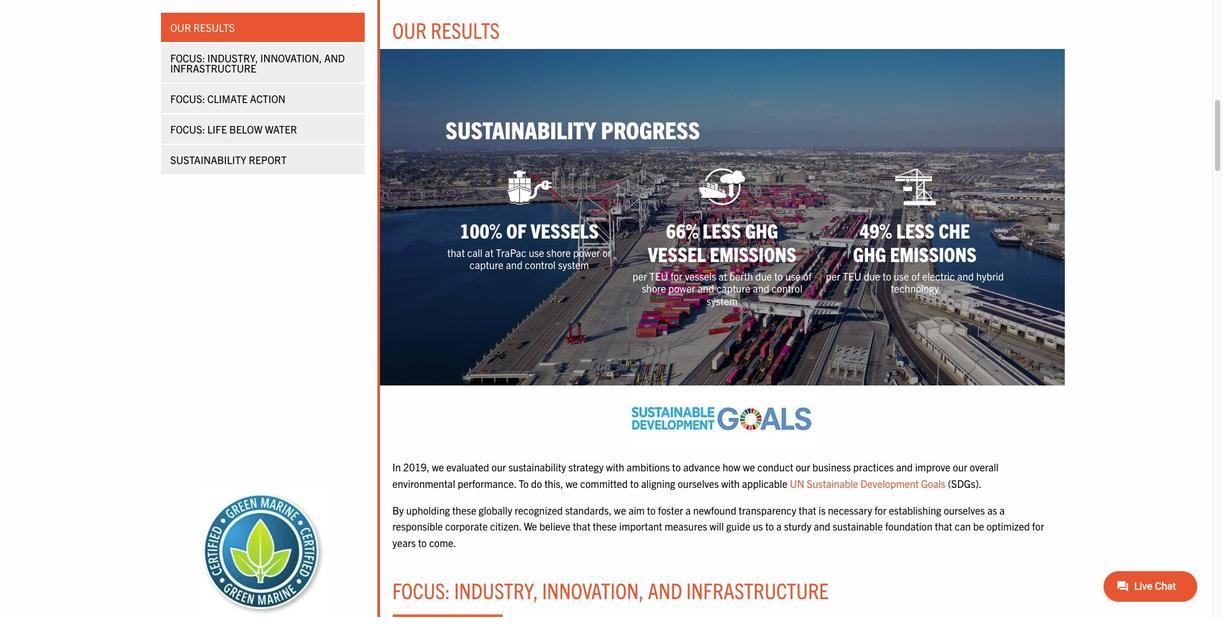 Task type: vqa. For each thing, say whether or not it's contained in the screenshot.
the Browse
no



Task type: describe. For each thing, give the bounding box(es) containing it.
focus: down years
[[393, 577, 450, 605]]

0 horizontal spatial with
[[606, 461, 625, 474]]

1 our from the left
[[492, 461, 506, 474]]

1 vertical spatial focus: industry, innovation, and infrastructure
[[393, 577, 829, 605]]

applicable
[[742, 478, 788, 490]]

innovation, inside focus: industry, innovation, and infrastructure
[[261, 52, 322, 64]]

below
[[229, 123, 263, 136]]

2 our from the left
[[796, 461, 811, 474]]

globally
[[479, 504, 513, 517]]

establishing
[[889, 504, 942, 517]]

foster
[[659, 504, 684, 517]]

sustainability for sustainability report
[[170, 154, 247, 166]]

practices
[[854, 461, 894, 474]]

development
[[861, 478, 919, 490]]

1 horizontal spatial for
[[875, 504, 887, 517]]

use inside 100% of vessels that call at trapac use shore power or capture and control system
[[529, 246, 545, 259]]

0 horizontal spatial focus: industry, innovation, and infrastructure
[[170, 52, 345, 75]]

is
[[819, 504, 826, 517]]

focus: for focus: life below water link at the top of page
[[170, 123, 205, 136]]

to inside 49% less che ghg emissions per teu due to use of electric and hybrid technology
[[883, 270, 892, 283]]

guide
[[727, 520, 751, 533]]

3 our from the left
[[954, 461, 968, 474]]

un sustainable development goals (sdgs).
[[790, 478, 982, 490]]

1 horizontal spatial our results
[[393, 16, 500, 43]]

of inside 49% less che ghg emissions per teu due to use of electric and hybrid technology
[[912, 270, 921, 283]]

overall
[[970, 461, 999, 474]]

upholding
[[406, 504, 450, 517]]

sustainability
[[509, 461, 566, 474]]

focus: industry, innovation, and infrastructure link
[[161, 43, 365, 83]]

report
[[249, 154, 287, 166]]

infrastructure inside focus: industry, innovation, and infrastructure
[[170, 62, 257, 75]]

2 horizontal spatial a
[[1000, 504, 1006, 517]]

at inside 100% of vessels that call at trapac use shore power or capture and control system
[[485, 246, 494, 259]]

call
[[468, 246, 483, 259]]

do
[[531, 478, 542, 490]]

action
[[250, 92, 286, 105]]

sustainable
[[807, 478, 859, 490]]

evaluated
[[447, 461, 490, 474]]

ghg inside 66% less ghg vessel emissions per teu for vessels at berth due to use of shore power and capture and control system
[[746, 218, 779, 243]]

vessel
[[648, 241, 706, 266]]

focus: climate action
[[170, 92, 286, 105]]

sustainable
[[833, 520, 883, 533]]

use inside 66% less ghg vessel emissions per teu for vessels at berth due to use of shore power and capture and control system
[[786, 270, 801, 283]]

100%
[[460, 218, 503, 243]]

us
[[753, 520, 764, 533]]

ambitions
[[627, 461, 670, 474]]

business
[[813, 461, 852, 474]]

and inside by upholding these globally recognized standards, we aim to foster a newfound transparency that is necessary for establishing ourselves as a responsible corporate citizen. we believe that these important measures will guide us to a sturdy and sustainable foundation that can be optimized for years to come.
[[814, 520, 831, 533]]

66%
[[667, 218, 699, 243]]

that inside 100% of vessels that call at trapac use shore power or capture and control system
[[448, 246, 465, 259]]

necessary
[[829, 504, 873, 517]]

as
[[988, 504, 998, 517]]

1 vertical spatial innovation,
[[542, 577, 644, 605]]

strategy
[[569, 461, 604, 474]]

of inside 100% of vessels that call at trapac use shore power or capture and control system
[[507, 218, 527, 243]]

to right aim
[[648, 504, 656, 517]]

use inside 49% less che ghg emissions per teu due to use of electric and hybrid technology
[[894, 270, 910, 283]]

committed
[[581, 478, 628, 490]]

we up environmental
[[432, 461, 444, 474]]

water
[[265, 123, 297, 136]]

1 horizontal spatial a
[[777, 520, 782, 533]]

2 vertical spatial for
[[1033, 520, 1045, 533]]

per for ghg
[[826, 270, 841, 283]]

shore inside 66% less ghg vessel emissions per teu for vessels at berth due to use of shore power and capture and control system
[[642, 282, 667, 295]]

ourselves inside by upholding these globally recognized standards, we aim to foster a newfound transparency that is necessary for establishing ourselves as a responsible corporate citizen. we believe that these important measures will guide us to a sturdy and sustainable foundation that can be optimized for years to come.
[[944, 504, 986, 517]]

come.
[[429, 537, 457, 549]]

life
[[208, 123, 227, 136]]

advance
[[684, 461, 721, 474]]

aim
[[629, 504, 645, 517]]

foundation
[[886, 520, 933, 533]]

will
[[710, 520, 724, 533]]

1 vertical spatial infrastructure
[[687, 577, 829, 605]]

focus: for focus: industry, innovation, and infrastructure link
[[170, 52, 205, 64]]

newfound
[[694, 504, 737, 517]]

or
[[603, 246, 612, 259]]

1 vertical spatial with
[[722, 478, 740, 490]]

hybrid
[[977, 270, 1005, 283]]

be
[[974, 520, 985, 533]]

focus: climate action link
[[161, 84, 365, 113]]

0 horizontal spatial results
[[194, 21, 235, 34]]

important
[[620, 520, 663, 533]]

due inside 66% less ghg vessel emissions per teu for vessels at berth due to use of shore power and capture and control system
[[756, 270, 773, 283]]

and inside the in 2019, we evaluated our sustainability strategy with ambitions to advance how we conduct our business practices and improve our overall environmental performance. to do this, we committed to aligning ourselves with applicable
[[897, 461, 913, 474]]

in
[[393, 461, 401, 474]]

control inside 100% of vessels that call at trapac use shore power or capture and control system
[[525, 259, 556, 271]]

corporate
[[446, 520, 488, 533]]

and right vessels
[[753, 282, 770, 295]]

66% less ghg vessel emissions per teu for vessels at berth due to use of shore power and capture and control system
[[633, 218, 812, 307]]

technology
[[891, 282, 940, 295]]

un sustainable development goals link
[[790, 478, 946, 490]]

for inside 66% less ghg vessel emissions per teu for vessels at berth due to use of shore power and capture and control system
[[671, 270, 683, 283]]

100% of vessels that call at trapac use shore power or capture and control system
[[448, 218, 612, 271]]

standards,
[[566, 504, 612, 517]]

berth
[[730, 270, 754, 283]]

49%
[[860, 218, 893, 243]]

1 vertical spatial these
[[593, 520, 617, 533]]

our results link
[[161, 13, 365, 42]]

transparency
[[739, 504, 797, 517]]

of inside 66% less ghg vessel emissions per teu for vessels at berth due to use of shore power and capture and control system
[[804, 270, 812, 283]]

vessels
[[531, 218, 599, 243]]

conduct
[[758, 461, 794, 474]]

focus: life below water
[[170, 123, 297, 136]]

this,
[[545, 478, 564, 490]]

to up 'aligning'
[[673, 461, 681, 474]]

we
[[524, 520, 538, 533]]

and inside 100% of vessels that call at trapac use shore power or capture and control system
[[506, 259, 523, 271]]

vessels
[[685, 270, 717, 283]]

1 horizontal spatial results
[[431, 16, 500, 43]]

that down standards,
[[573, 520, 591, 533]]

improve
[[916, 461, 951, 474]]

environmental
[[393, 478, 456, 490]]

teu for vessel
[[650, 270, 669, 283]]



Task type: locate. For each thing, give the bounding box(es) containing it.
0 vertical spatial system
[[558, 259, 589, 271]]

0 horizontal spatial emissions
[[710, 241, 797, 266]]

0 horizontal spatial infrastructure
[[170, 62, 257, 75]]

that left is
[[799, 504, 817, 517]]

capture down "100%"
[[470, 259, 504, 271]]

by
[[393, 504, 404, 517]]

0 vertical spatial power
[[574, 246, 600, 259]]

to down the 'ambitions'
[[631, 478, 639, 490]]

1 per from the left
[[633, 270, 648, 283]]

how
[[723, 461, 741, 474]]

focus: industry, innovation, and infrastructure
[[170, 52, 345, 75], [393, 577, 829, 605]]

emissions up berth
[[710, 241, 797, 266]]

teu for ghg
[[843, 270, 862, 283]]

1 horizontal spatial these
[[593, 520, 617, 533]]

per for vessel
[[633, 270, 648, 283]]

0 vertical spatial innovation,
[[261, 52, 322, 64]]

aligning
[[642, 478, 676, 490]]

our
[[492, 461, 506, 474], [796, 461, 811, 474], [954, 461, 968, 474]]

2 emissions from the left
[[891, 241, 977, 266]]

che
[[939, 218, 971, 243]]

1 horizontal spatial teu
[[843, 270, 862, 283]]

1 vertical spatial industry,
[[454, 577, 538, 605]]

a
[[686, 504, 691, 517], [1000, 504, 1006, 517], [777, 520, 782, 533]]

goals
[[922, 478, 946, 490]]

and
[[506, 259, 523, 271], [958, 270, 975, 283], [698, 282, 715, 295], [753, 282, 770, 295], [897, 461, 913, 474], [814, 520, 831, 533]]

1 vertical spatial ourselves
[[944, 504, 986, 517]]

1 horizontal spatial of
[[804, 270, 812, 283]]

2 due from the left
[[864, 270, 881, 283]]

capture right vessels
[[717, 282, 751, 295]]

1 vertical spatial capture
[[717, 282, 751, 295]]

sturdy
[[784, 520, 812, 533]]

0 horizontal spatial of
[[507, 218, 527, 243]]

less right 66%
[[703, 218, 742, 243]]

focus: inside focus: industry, innovation, and infrastructure
[[170, 52, 205, 64]]

power
[[574, 246, 600, 259], [669, 282, 696, 295]]

0 horizontal spatial our
[[170, 21, 191, 34]]

1 less from the left
[[703, 218, 742, 243]]

use right berth
[[786, 270, 801, 283]]

and up development
[[897, 461, 913, 474]]

0 horizontal spatial our
[[492, 461, 506, 474]]

0 horizontal spatial teu
[[650, 270, 669, 283]]

0 horizontal spatial system
[[558, 259, 589, 271]]

emissions for che
[[891, 241, 977, 266]]

0 horizontal spatial for
[[671, 270, 683, 283]]

system down berth
[[707, 295, 738, 307]]

control down vessels
[[525, 259, 556, 271]]

we right how
[[743, 461, 756, 474]]

and left hybrid
[[958, 270, 975, 283]]

0 horizontal spatial and
[[324, 52, 345, 64]]

optimized
[[987, 520, 1031, 533]]

power down vessel
[[669, 282, 696, 295]]

emissions up "electric"
[[891, 241, 977, 266]]

measures
[[665, 520, 708, 533]]

a up measures
[[686, 504, 691, 517]]

0 horizontal spatial control
[[525, 259, 556, 271]]

ghg
[[746, 218, 779, 243], [854, 241, 887, 266]]

our
[[393, 16, 427, 43], [170, 21, 191, 34]]

1 horizontal spatial our
[[796, 461, 811, 474]]

1 vertical spatial sustainability
[[170, 154, 247, 166]]

0 horizontal spatial innovation,
[[261, 52, 322, 64]]

power inside 66% less ghg vessel emissions per teu for vessels at berth due to use of shore power and capture and control system
[[669, 282, 696, 295]]

recognized
[[515, 504, 563, 517]]

focus:
[[170, 52, 205, 64], [170, 92, 205, 105], [170, 123, 205, 136], [393, 577, 450, 605]]

less for vessel
[[703, 218, 742, 243]]

0 horizontal spatial power
[[574, 246, 600, 259]]

less inside 66% less ghg vessel emissions per teu for vessels at berth due to use of shore power and capture and control system
[[703, 218, 742, 243]]

0 vertical spatial infrastructure
[[170, 62, 257, 75]]

ourselves up can
[[944, 504, 986, 517]]

per inside 49% less che ghg emissions per teu due to use of electric and hybrid technology
[[826, 270, 841, 283]]

0 horizontal spatial these
[[453, 504, 477, 517]]

at right call
[[485, 246, 494, 259]]

control right berth
[[772, 282, 803, 295]]

a right as
[[1000, 504, 1006, 517]]

of
[[507, 218, 527, 243], [804, 270, 812, 283], [912, 270, 921, 283]]

teu inside 66% less ghg vessel emissions per teu for vessels at berth due to use of shore power and capture and control system
[[650, 270, 669, 283]]

1 horizontal spatial sustainability
[[446, 115, 597, 144]]

2 horizontal spatial use
[[894, 270, 910, 283]]

our up the (sdgs).
[[954, 461, 968, 474]]

due right berth
[[756, 270, 773, 283]]

focus: up focus: climate action in the top left of the page
[[170, 52, 205, 64]]

0 vertical spatial ourselves
[[678, 478, 719, 490]]

due inside 49% less che ghg emissions per teu due to use of electric and hybrid technology
[[864, 270, 881, 283]]

climate
[[208, 92, 248, 105]]

progress
[[601, 115, 701, 144]]

to right berth
[[775, 270, 784, 283]]

(sdgs).
[[949, 478, 982, 490]]

use
[[529, 246, 545, 259], [786, 270, 801, 283], [894, 270, 910, 283]]

1 horizontal spatial and
[[648, 577, 683, 605]]

1 vertical spatial shore
[[642, 282, 667, 295]]

emissions inside 49% less che ghg emissions per teu due to use of electric and hybrid technology
[[891, 241, 977, 266]]

trapac
[[496, 246, 527, 259]]

1 horizontal spatial system
[[707, 295, 738, 307]]

believe
[[540, 520, 571, 533]]

at
[[485, 246, 494, 259], [719, 270, 728, 283]]

we right this,
[[566, 478, 578, 490]]

1 horizontal spatial control
[[772, 282, 803, 295]]

1 horizontal spatial use
[[786, 270, 801, 283]]

power inside 100% of vessels that call at trapac use shore power or capture and control system
[[574, 246, 600, 259]]

and down is
[[814, 520, 831, 533]]

to right us
[[766, 520, 775, 533]]

teu
[[650, 270, 669, 283], [843, 270, 862, 283]]

1 horizontal spatial ourselves
[[944, 504, 986, 517]]

0 vertical spatial these
[[453, 504, 477, 517]]

1 horizontal spatial industry,
[[454, 577, 538, 605]]

0 horizontal spatial due
[[756, 270, 773, 283]]

shore down vessel
[[642, 282, 667, 295]]

49% less che ghg emissions per teu due to use of electric and hybrid technology
[[826, 218, 1005, 295]]

a left the "sturdy"
[[777, 520, 782, 533]]

performance. to
[[458, 478, 529, 490]]

less left che
[[897, 218, 935, 243]]

0 vertical spatial control
[[525, 259, 556, 271]]

electric
[[923, 270, 956, 283]]

our results
[[393, 16, 500, 43], [170, 21, 235, 34]]

and right call
[[506, 259, 523, 271]]

and left berth
[[698, 282, 715, 295]]

infrastructure
[[170, 62, 257, 75], [687, 577, 829, 605]]

that left can
[[935, 520, 953, 533]]

0 horizontal spatial capture
[[470, 259, 504, 271]]

shore inside 100% of vessels that call at trapac use shore power or capture and control system
[[547, 246, 571, 259]]

less inside 49% less che ghg emissions per teu due to use of electric and hybrid technology
[[897, 218, 935, 243]]

system
[[558, 259, 589, 271], [707, 295, 738, 307]]

0 horizontal spatial sustainability
[[170, 154, 247, 166]]

1 teu from the left
[[650, 270, 669, 283]]

0 horizontal spatial shore
[[547, 246, 571, 259]]

2 per from the left
[[826, 270, 841, 283]]

1 vertical spatial and
[[648, 577, 683, 605]]

1 emissions from the left
[[710, 241, 797, 266]]

1 horizontal spatial at
[[719, 270, 728, 283]]

that
[[448, 246, 465, 259], [799, 504, 817, 517], [573, 520, 591, 533], [935, 520, 953, 533]]

to down "49%"
[[883, 270, 892, 283]]

per inside 66% less ghg vessel emissions per teu for vessels at berth due to use of shore power and capture and control system
[[633, 270, 648, 283]]

responsible
[[393, 520, 443, 533]]

and inside 49% less che ghg emissions per teu due to use of electric and hybrid technology
[[958, 270, 975, 283]]

ourselves
[[678, 478, 719, 490], [944, 504, 986, 517]]

1 horizontal spatial capture
[[717, 282, 751, 295]]

0 horizontal spatial a
[[686, 504, 691, 517]]

teu inside 49% less che ghg emissions per teu due to use of electric and hybrid technology
[[843, 270, 862, 283]]

can
[[955, 520, 972, 533]]

our up un
[[796, 461, 811, 474]]

teu down "49%"
[[843, 270, 862, 283]]

1 horizontal spatial with
[[722, 478, 740, 490]]

system inside 66% less ghg vessel emissions per teu for vessels at berth due to use of shore power and capture and control system
[[707, 295, 738, 307]]

for
[[671, 270, 683, 283], [875, 504, 887, 517], [1033, 520, 1045, 533]]

0 horizontal spatial less
[[703, 218, 742, 243]]

2 horizontal spatial for
[[1033, 520, 1045, 533]]

focus: left climate
[[170, 92, 205, 105]]

1 horizontal spatial emissions
[[891, 241, 977, 266]]

ourselves down advance
[[678, 478, 719, 490]]

0 horizontal spatial ghg
[[746, 218, 779, 243]]

0 horizontal spatial our results
[[170, 21, 235, 34]]

1 horizontal spatial less
[[897, 218, 935, 243]]

sustainability report link
[[161, 145, 365, 175]]

1 horizontal spatial power
[[669, 282, 696, 295]]

1 vertical spatial system
[[707, 295, 738, 307]]

citizen.
[[490, 520, 522, 533]]

1 horizontal spatial due
[[864, 270, 881, 283]]

1 horizontal spatial infrastructure
[[687, 577, 829, 605]]

sustainability progress
[[446, 115, 701, 144]]

0 vertical spatial at
[[485, 246, 494, 259]]

ghg inside 49% less che ghg emissions per teu due to use of electric and hybrid technology
[[854, 241, 887, 266]]

2019,
[[403, 461, 430, 474]]

innovation,
[[261, 52, 322, 64], [542, 577, 644, 605]]

due
[[756, 270, 773, 283], [864, 270, 881, 283]]

for down vessel
[[671, 270, 683, 283]]

years
[[393, 537, 416, 549]]

results
[[431, 16, 500, 43], [194, 21, 235, 34]]

0 horizontal spatial at
[[485, 246, 494, 259]]

1 due from the left
[[756, 270, 773, 283]]

system inside 100% of vessels that call at trapac use shore power or capture and control system
[[558, 259, 589, 271]]

shore down vessels
[[547, 246, 571, 259]]

0 vertical spatial capture
[[470, 259, 504, 271]]

at left berth
[[719, 270, 728, 283]]

0 vertical spatial for
[[671, 270, 683, 283]]

1 vertical spatial power
[[669, 282, 696, 295]]

0 vertical spatial shore
[[547, 246, 571, 259]]

power left the or
[[574, 246, 600, 259]]

to down responsible
[[418, 537, 427, 549]]

1 horizontal spatial innovation,
[[542, 577, 644, 605]]

less for ghg
[[897, 218, 935, 243]]

1 vertical spatial for
[[875, 504, 887, 517]]

ourselves inside the in 2019, we evaluated our sustainability strategy with ambitions to advance how we conduct our business practices and improve our overall environmental performance. to do this, we committed to aligning ourselves with applicable
[[678, 478, 719, 490]]

these down standards,
[[593, 520, 617, 533]]

these up the corporate
[[453, 504, 477, 517]]

un
[[790, 478, 805, 490]]

0 vertical spatial focus: industry, innovation, and infrastructure
[[170, 52, 345, 75]]

1 horizontal spatial our
[[393, 16, 427, 43]]

1 vertical spatial at
[[719, 270, 728, 283]]

1 horizontal spatial focus: industry, innovation, and infrastructure
[[393, 577, 829, 605]]

system left the or
[[558, 259, 589, 271]]

to
[[775, 270, 784, 283], [883, 270, 892, 283], [673, 461, 681, 474], [631, 478, 639, 490], [648, 504, 656, 517], [766, 520, 775, 533], [418, 537, 427, 549]]

at inside 66% less ghg vessel emissions per teu for vessels at berth due to use of shore power and capture and control system
[[719, 270, 728, 283]]

capture inside 66% less ghg vessel emissions per teu for vessels at berth due to use of shore power and capture and control system
[[717, 282, 751, 295]]

due left technology
[[864, 270, 881, 283]]

sustainability for sustainability progress
[[446, 115, 597, 144]]

sustainability report
[[170, 154, 287, 166]]

we inside by upholding these globally recognized standards, we aim to foster a newfound transparency that is necessary for establishing ourselves as a responsible corporate citizen. we believe that these important measures will guide us to a sturdy and sustainable foundation that can be optimized for years to come.
[[614, 504, 627, 517]]

in 2019, we evaluated our sustainability strategy with ambitions to advance how we conduct our business practices and improve our overall environmental performance. to do this, we committed to aligning ourselves with applicable
[[393, 461, 999, 490]]

control inside 66% less ghg vessel emissions per teu for vessels at berth due to use of shore power and capture and control system
[[772, 282, 803, 295]]

focus: life below water link
[[161, 115, 365, 144]]

these
[[453, 504, 477, 517], [593, 520, 617, 533]]

0 horizontal spatial per
[[633, 270, 648, 283]]

capture
[[470, 259, 504, 271], [717, 282, 751, 295]]

0 horizontal spatial ourselves
[[678, 478, 719, 490]]

capture inside 100% of vessels that call at trapac use shore power or capture and control system
[[470, 259, 504, 271]]

0 vertical spatial with
[[606, 461, 625, 474]]

0 vertical spatial sustainability
[[446, 115, 597, 144]]

1 horizontal spatial per
[[826, 270, 841, 283]]

shore
[[547, 246, 571, 259], [642, 282, 667, 295]]

industry, inside focus: industry, innovation, and infrastructure link
[[208, 52, 258, 64]]

our up performance. to
[[492, 461, 506, 474]]

2 less from the left
[[897, 218, 935, 243]]

we left aim
[[614, 504, 627, 517]]

1 horizontal spatial shore
[[642, 282, 667, 295]]

by upholding these globally recognized standards, we aim to foster a newfound transparency that is necessary for establishing ourselves as a responsible corporate citizen. we believe that these important measures will guide us to a sturdy and sustainable foundation that can be optimized for years to come.
[[393, 504, 1045, 549]]

to inside 66% less ghg vessel emissions per teu for vessels at berth due to use of shore power and capture and control system
[[775, 270, 784, 283]]

0 horizontal spatial use
[[529, 246, 545, 259]]

industry,
[[208, 52, 258, 64], [454, 577, 538, 605]]

with down how
[[722, 478, 740, 490]]

use right trapac
[[529, 246, 545, 259]]

0 horizontal spatial industry,
[[208, 52, 258, 64]]

that left call
[[448, 246, 465, 259]]

emissions for ghg
[[710, 241, 797, 266]]

1 horizontal spatial ghg
[[854, 241, 887, 266]]

teu down vessel
[[650, 270, 669, 283]]

we
[[432, 461, 444, 474], [743, 461, 756, 474], [566, 478, 578, 490], [614, 504, 627, 517]]

focus: left the life
[[170, 123, 205, 136]]

with up committed
[[606, 461, 625, 474]]

1 vertical spatial control
[[772, 282, 803, 295]]

0 vertical spatial industry,
[[208, 52, 258, 64]]

use left "electric"
[[894, 270, 910, 283]]

2 horizontal spatial our
[[954, 461, 968, 474]]

2 horizontal spatial of
[[912, 270, 921, 283]]

2 teu from the left
[[843, 270, 862, 283]]

0 vertical spatial and
[[324, 52, 345, 64]]

focus: for focus: climate action link
[[170, 92, 205, 105]]

for right the optimized at the right of the page
[[1033, 520, 1045, 533]]

emissions inside 66% less ghg vessel emissions per teu for vessels at berth due to use of shore power and capture and control system
[[710, 241, 797, 266]]

for down un sustainable development goals (sdgs).
[[875, 504, 887, 517]]



